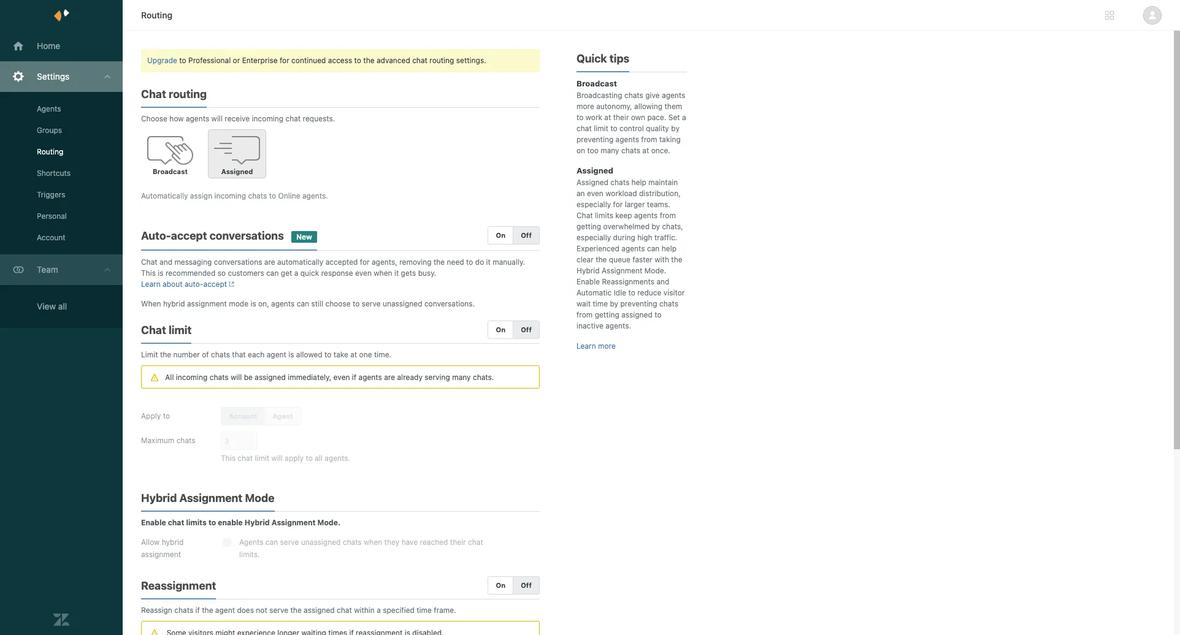 Task type: locate. For each thing, give the bounding box(es) containing it.
1 vertical spatial many
[[452, 373, 471, 383]]

0 vertical spatial enable
[[577, 277, 600, 287]]

1 vertical spatial broadcast
[[153, 168, 188, 176]]

0 vertical spatial routing
[[141, 10, 172, 20]]

even inside "assigned assigned chats help maintain an even workload distribution, especially for larger teams. chat limits keep agents from getting overwhelmed by chats, especially during high traffic. experienced agents can help clear the queue faster with the hybrid assignment mode. enable reassignments and automatic idle to reduce visitor wait time by preventing chats from getting assigned to inactive agents."
[[587, 189, 604, 198]]

1 vertical spatial even
[[355, 269, 372, 278]]

are left already
[[384, 373, 395, 383]]

agents up limits.
[[239, 539, 264, 548]]

2 horizontal spatial for
[[614, 200, 623, 209]]

3 off button from the top
[[513, 577, 540, 596]]

chat right reached
[[468, 539, 484, 548]]

will left receive
[[212, 114, 223, 123]]

0 vertical spatial hybrid
[[577, 266, 600, 276]]

routing
[[430, 56, 454, 65], [169, 88, 207, 101]]

hybrid right the allow on the bottom of the page
[[162, 539, 184, 548]]

for down workload
[[614, 200, 623, 209]]

0 vertical spatial agents.
[[303, 192, 328, 201]]

assigned for assigned
[[221, 168, 253, 176]]

serve
[[362, 300, 381, 309], [280, 539, 299, 548], [270, 607, 289, 616]]

agents for agents can serve unassigned chats when they have reached their chat limits.
[[239, 539, 264, 548]]

requests.
[[303, 114, 335, 123]]

assigned
[[577, 166, 614, 176], [221, 168, 253, 176], [577, 178, 609, 187]]

assignment up enable
[[180, 492, 243, 505]]

to left online
[[269, 192, 276, 201]]

0 horizontal spatial it
[[395, 269, 399, 278]]

1 vertical spatial assignment
[[180, 492, 243, 505]]

is left allowed
[[289, 350, 294, 360]]

2 horizontal spatial from
[[660, 211, 676, 220]]

account up maximum chats number field
[[229, 413, 257, 421]]

chat down maximum chats number field
[[238, 454, 253, 464]]

zendesk products image
[[1106, 11, 1115, 20]]

1 vertical spatial more
[[598, 342, 616, 351]]

and
[[160, 258, 172, 267], [657, 277, 670, 287]]

even inside chat and messaging conversations are automatically accepted for agents, removing the need to do it manually. this is recommended so customers can get a quick response even when it gets busy.
[[355, 269, 372, 278]]

assigned left within
[[304, 607, 335, 616]]

agent right the each
[[267, 350, 287, 360]]

agents up them
[[662, 91, 686, 100]]

if right 'immediately,'
[[352, 373, 357, 383]]

for left 'continued'
[[280, 56, 290, 65]]

allow
[[141, 539, 160, 548]]

2 horizontal spatial will
[[272, 454, 283, 464]]

if
[[352, 373, 357, 383], [196, 607, 200, 616]]

getting
[[577, 222, 602, 231], [595, 311, 620, 320]]

0 vertical spatial at
[[605, 113, 612, 122]]

2 vertical spatial incoming
[[176, 373, 208, 383]]

2 horizontal spatial by
[[672, 124, 680, 133]]

to left work at the top of the page
[[577, 113, 584, 122]]

assignment down "queue"
[[602, 266, 643, 276]]

0 vertical spatial agent
[[267, 350, 287, 360]]

many right too
[[601, 146, 620, 155]]

1 horizontal spatial limits
[[595, 211, 614, 220]]

1 horizontal spatial this
[[221, 454, 236, 464]]

larger
[[625, 200, 645, 209]]

by up traffic.
[[652, 222, 660, 231]]

upgrade to professional or enterprise for continued access to the advanced chat routing settings.
[[147, 56, 487, 65]]

1 vertical spatial conversations
[[214, 258, 262, 267]]

off button
[[513, 226, 540, 245], [513, 321, 540, 339], [513, 577, 540, 596]]

all right view
[[58, 301, 67, 312]]

1 vertical spatial time
[[417, 607, 432, 616]]

1 on button from the top
[[488, 226, 514, 245]]

serve inside agents can serve unassigned chats when they have reached their chat limits.
[[280, 539, 299, 548]]

3 on button from the top
[[488, 577, 514, 596]]

broadcast
[[577, 79, 617, 88], [153, 168, 188, 176]]

chats
[[625, 91, 644, 100], [622, 146, 641, 155], [611, 178, 630, 187], [248, 192, 267, 201], [660, 300, 679, 309], [211, 350, 230, 360], [210, 373, 229, 383], [177, 437, 196, 446], [343, 539, 362, 548], [174, 607, 193, 616]]

chat down an
[[577, 211, 593, 220]]

2 on button from the top
[[488, 321, 514, 339]]

2 horizontal spatial hybrid
[[577, 266, 600, 276]]

limit up number
[[169, 324, 192, 337]]

mode.
[[645, 266, 667, 276], [318, 519, 341, 528]]

can inside chat and messaging conversations are automatically accepted for agents, removing the need to do it manually. this is recommended so customers can get a quick response even when it gets busy.
[[266, 269, 279, 278]]

1 horizontal spatial are
[[384, 373, 395, 383]]

queue
[[609, 255, 631, 265]]

need
[[447, 258, 464, 267]]

agents down larger
[[635, 211, 658, 220]]

2 vertical spatial even
[[334, 373, 350, 383]]

can
[[648, 244, 660, 253], [266, 269, 279, 278], [297, 300, 309, 309], [266, 539, 278, 548]]

mode. down with
[[645, 266, 667, 276]]

agents. inside "assigned assigned chats help maintain an even workload distribution, especially for larger teams. chat limits keep agents from getting overwhelmed by chats, especially during high traffic. experienced agents can help clear the queue faster with the hybrid assignment mode. enable reassignments and automatic idle to reduce visitor wait time by preventing chats from getting assigned to inactive agents."
[[606, 322, 632, 331]]

assignment inside "assigned assigned chats help maintain an even workload distribution, especially for larger teams. chat limits keep agents from getting overwhelmed by chats, especially during high traffic. experienced agents can help clear the queue faster with the hybrid assignment mode. enable reassignments and automatic idle to reduce visitor wait time by preventing chats from getting assigned to inactive agents."
[[602, 266, 643, 276]]

broadcast inside the broadcast broadcasting chats give agents more autonomy, allowing them to work at their own pace. set a chat limit to control quality by preventing agents from taking on too many chats at once.
[[577, 79, 617, 88]]

especially up experienced
[[577, 233, 611, 242]]

their inside the broadcast broadcasting chats give agents more autonomy, allowing them to work at their own pace. set a chat limit to control quality by preventing agents from taking on too many chats at once.
[[614, 113, 629, 122]]

0 horizontal spatial a
[[294, 269, 299, 278]]

0 horizontal spatial hybrid
[[141, 492, 177, 505]]

broadcast up automatically
[[153, 168, 188, 176]]

teams.
[[647, 200, 671, 209]]

on button for reassignment
[[488, 577, 514, 596]]

to right "apply"
[[306, 454, 313, 464]]

more down the inactive at the bottom of page
[[598, 342, 616, 351]]

chat down auto- on the left top
[[141, 258, 158, 267]]

this down maximum chats number field
[[221, 454, 236, 464]]

number
[[173, 350, 200, 360]]

1 horizontal spatial even
[[355, 269, 372, 278]]

1 horizontal spatial many
[[601, 146, 620, 155]]

1 horizontal spatial learn
[[577, 342, 596, 351]]

chat
[[413, 56, 428, 65], [286, 114, 301, 123], [577, 124, 592, 133], [238, 454, 253, 464], [168, 519, 184, 528], [468, 539, 484, 548], [337, 607, 352, 616]]

assigned up an
[[577, 178, 609, 187]]

unassigned
[[383, 300, 423, 309], [301, 539, 341, 548]]

a
[[683, 113, 687, 122], [294, 269, 299, 278], [377, 607, 381, 616]]

hybrid inside allow hybrid assignment
[[162, 539, 184, 548]]

0 horizontal spatial their
[[450, 539, 466, 548]]

limit down maximum chats number field
[[255, 454, 270, 464]]

online
[[278, 192, 300, 201]]

assignment down auto-
[[187, 300, 227, 309]]

routing down groups
[[37, 147, 63, 157]]

preventing
[[577, 135, 614, 144], [621, 300, 658, 309]]

chat left within
[[337, 607, 352, 616]]

1 vertical spatial limit
[[169, 324, 192, 337]]

chat
[[141, 88, 166, 101], [577, 211, 593, 220], [141, 258, 158, 267], [141, 324, 166, 337]]

preventing inside the broadcast broadcasting chats give agents more autonomy, allowing them to work at their own pace. set a chat limit to control quality by preventing agents from taking on too many chats at once.
[[577, 135, 614, 144]]

to down reduce
[[655, 311, 662, 320]]

1 horizontal spatial their
[[614, 113, 629, 122]]

serve right the not
[[270, 607, 289, 616]]

their right reached
[[450, 539, 466, 548]]

0 vertical spatial a
[[683, 113, 687, 122]]

one
[[359, 350, 372, 360]]

wait
[[577, 300, 591, 309]]

can inside agents can serve unassigned chats when they have reached their chat limits.
[[266, 539, 278, 548]]

when inside agents can serve unassigned chats when they have reached their chat limits.
[[364, 539, 383, 548]]

limits down hybrid assignment mode
[[186, 519, 207, 528]]

0 horizontal spatial agents
[[37, 104, 61, 114]]

1 vertical spatial serve
[[280, 539, 299, 548]]

more
[[577, 102, 595, 111], [598, 342, 616, 351]]

when inside chat and messaging conversations are automatically accepted for agents, removing the need to do it manually. this is recommended so customers can get a quick response even when it gets busy.
[[374, 269, 393, 278]]

hybrid down clear
[[577, 266, 600, 276]]

will left be
[[231, 373, 242, 383]]

0 horizontal spatial are
[[264, 258, 275, 267]]

serving
[[425, 373, 450, 383]]

this inside chat and messaging conversations are automatically accepted for agents, removing the need to do it manually. this is recommended so customers can get a quick response even when it gets busy.
[[141, 269, 156, 278]]

0 vertical spatial it
[[486, 258, 491, 267]]

many left chats.
[[452, 373, 471, 383]]

enterprise
[[242, 56, 278, 65]]

broadcast broadcasting chats give agents more autonomy, allowing them to work at their own pace. set a chat limit to control quality by preventing agents from taking on too many chats at once.
[[577, 79, 687, 155]]

chats.
[[473, 373, 494, 383]]

help
[[632, 178, 647, 187], [662, 244, 677, 253]]

this
[[141, 269, 156, 278], [221, 454, 236, 464]]

assignment down the allow on the bottom of the page
[[141, 551, 181, 560]]

0 horizontal spatial is
[[158, 269, 164, 278]]

high
[[638, 233, 653, 242]]

from up chats,
[[660, 211, 676, 220]]

2 vertical spatial on button
[[488, 577, 514, 596]]

agents. right "apply"
[[325, 454, 351, 464]]

the inside chat and messaging conversations are automatically accepted for agents, removing the need to do it manually. this is recommended so customers can get a quick response even when it gets busy.
[[434, 258, 445, 267]]

learn for learn more
[[577, 342, 596, 351]]

1 vertical spatial off button
[[513, 321, 540, 339]]

off for reassignment
[[521, 582, 532, 590]]

0 horizontal spatial unassigned
[[301, 539, 341, 548]]

so
[[218, 269, 226, 278]]

even down agents, at the top
[[355, 269, 372, 278]]

1 horizontal spatial assigned
[[304, 607, 335, 616]]

agents
[[37, 104, 61, 114], [239, 539, 264, 548]]

shortcuts
[[37, 169, 71, 178]]

2 off from the top
[[521, 326, 532, 334]]

2 horizontal spatial limit
[[594, 124, 609, 133]]

automatically
[[277, 258, 324, 267]]

1 horizontal spatial routing
[[141, 10, 172, 20]]

1 vertical spatial this
[[221, 454, 236, 464]]

when hybrid assignment mode is on, agents can still choose to serve unassigned conversations.
[[141, 300, 475, 309]]

0 horizontal spatial will
[[212, 114, 223, 123]]

will
[[212, 114, 223, 123], [231, 373, 242, 383], [272, 454, 283, 464]]

time left frame.
[[417, 607, 432, 616]]

traffic.
[[655, 233, 678, 242]]

and up the visitor
[[657, 277, 670, 287]]

2 horizontal spatial assigned
[[622, 311, 653, 320]]

limit down work at the top of the page
[[594, 124, 609, 133]]

will for receive
[[212, 114, 223, 123]]

all
[[165, 373, 174, 383]]

by down set
[[672, 124, 680, 133]]

0 horizontal spatial assignment
[[180, 492, 243, 505]]

0 horizontal spatial and
[[160, 258, 172, 267]]

0 horizontal spatial broadcast
[[153, 168, 188, 176]]

from
[[642, 135, 658, 144], [660, 211, 676, 220], [577, 311, 593, 320]]

will left "apply"
[[272, 454, 283, 464]]

1 vertical spatial agents.
[[606, 322, 632, 331]]

limits left keep at the top right of page
[[595, 211, 614, 220]]

is inside chat and messaging conversations are automatically accepted for agents, removing the need to do it manually. this is recommended so customers can get a quick response even when it gets busy.
[[158, 269, 164, 278]]

conversations inside chat and messaging conversations are automatically accepted for agents, removing the need to do it manually. this is recommended so customers can get a quick response even when it gets busy.
[[214, 258, 262, 267]]

chats right of
[[211, 350, 230, 360]]

when
[[374, 269, 393, 278], [364, 539, 383, 548]]

response
[[321, 269, 353, 278]]

0 vertical spatial especially
[[577, 200, 611, 209]]

to inside chat and messaging conversations are automatically accepted for agents, removing the need to do it manually. this is recommended so customers can get a quick response even when it gets busy.
[[466, 258, 473, 267]]

on button
[[488, 226, 514, 245], [488, 321, 514, 339], [488, 577, 514, 596]]

agents up groups
[[37, 104, 61, 114]]

accept down so
[[203, 280, 227, 289]]

1 vertical spatial account
[[229, 413, 257, 421]]

chat limit
[[141, 324, 192, 337]]

chats down control
[[622, 146, 641, 155]]

1 vertical spatial hybrid
[[162, 539, 184, 548]]

chat left requests.
[[286, 114, 301, 123]]

it
[[486, 258, 491, 267], [395, 269, 399, 278]]

0 vertical spatial off button
[[513, 226, 540, 245]]

1 vertical spatial from
[[660, 211, 676, 220]]

take
[[334, 350, 349, 360]]

by
[[672, 124, 680, 133], [652, 222, 660, 231], [610, 300, 619, 309]]

assigned down reduce
[[622, 311, 653, 320]]

1 horizontal spatial hybrid
[[245, 519, 270, 528]]

even down "take"
[[334, 373, 350, 383]]

3 off from the top
[[521, 582, 532, 590]]

mode
[[229, 300, 249, 309]]

3 on from the top
[[496, 582, 506, 590]]

are inside chat and messaging conversations are automatically accepted for agents, removing the need to do it manually. this is recommended so customers can get a quick response even when it gets busy.
[[264, 258, 275, 267]]

chats left online
[[248, 192, 267, 201]]

1 horizontal spatial help
[[662, 244, 677, 253]]

hybrid assignment mode
[[141, 492, 275, 505]]

1 vertical spatial for
[[614, 200, 623, 209]]

agents inside agents can serve unassigned chats when they have reached their chat limits.
[[239, 539, 264, 548]]

by inside the broadcast broadcasting chats give agents more autonomy, allowing them to work at their own pace. set a chat limit to control quality by preventing agents from taking on too many chats at once.
[[672, 124, 680, 133]]

and inside "assigned assigned chats help maintain an even workload distribution, especially for larger teams. chat limits keep agents from getting overwhelmed by chats, especially during high traffic. experienced agents can help clear the queue faster with the hybrid assignment mode. enable reassignments and automatic idle to reduce visitor wait time by preventing chats from getting assigned to inactive agents."
[[657, 277, 670, 287]]

2 horizontal spatial a
[[683, 113, 687, 122]]

the
[[364, 56, 375, 65], [596, 255, 607, 265], [672, 255, 683, 265], [434, 258, 445, 267], [160, 350, 171, 360], [202, 607, 213, 616], [291, 607, 302, 616]]

learn down the inactive at the bottom of page
[[577, 342, 596, 351]]

more up work at the top of the page
[[577, 102, 595, 111]]

preventing down reduce
[[621, 300, 658, 309]]

0 vertical spatial are
[[264, 258, 275, 267]]

1 vertical spatial at
[[643, 146, 650, 155]]

within
[[354, 607, 375, 616]]

account
[[37, 233, 65, 242], [229, 413, 257, 421]]

learn for learn about auto-accept
[[141, 280, 161, 289]]

control
[[620, 124, 644, 133]]

for left agents, at the top
[[360, 258, 370, 267]]

is up about at the top of page
[[158, 269, 164, 278]]

off button for chat limit
[[513, 321, 540, 339]]

chats left they
[[343, 539, 362, 548]]

account inside "button"
[[229, 413, 257, 421]]

from down wait
[[577, 311, 593, 320]]

chats right maximum
[[177, 437, 196, 446]]

0 horizontal spatial all
[[58, 301, 67, 312]]

2 vertical spatial at
[[351, 350, 357, 360]]

help up workload
[[632, 178, 647, 187]]

assigned right be
[[255, 373, 286, 383]]

and inside chat and messaging conversations are automatically accepted for agents, removing the need to do it manually. this is recommended so customers can get a quick response even when it gets busy.
[[160, 258, 172, 267]]

view
[[37, 301, 56, 312]]

preventing up too
[[577, 135, 614, 144]]

time down "automatic"
[[593, 300, 608, 309]]

on for reassignment
[[496, 582, 506, 590]]

assignment
[[187, 300, 227, 309], [141, 551, 181, 560]]

0 vertical spatial limits
[[595, 211, 614, 220]]

reduce
[[638, 288, 662, 298]]

chat inside agents can serve unassigned chats when they have reached their chat limits.
[[468, 539, 484, 548]]

1 vertical spatial agents
[[239, 539, 264, 548]]

0 vertical spatial broadcast
[[577, 79, 617, 88]]

limits inside "assigned assigned chats help maintain an even workload distribution, especially for larger teams. chat limits keep agents from getting overwhelmed by chats, especially during high traffic. experienced agents can help clear the queue faster with the hybrid assignment mode. enable reassignments and automatic idle to reduce visitor wait time by preventing chats from getting assigned to inactive agents."
[[595, 211, 614, 220]]

how
[[170, 114, 184, 123]]

is left 'on,'
[[251, 300, 256, 309]]

hybrid down about at the top of page
[[163, 300, 185, 309]]

1 horizontal spatial from
[[642, 135, 658, 144]]

conversations.
[[425, 300, 475, 309]]

this up when
[[141, 269, 156, 278]]

1 vertical spatial preventing
[[621, 300, 658, 309]]

chat inside the broadcast broadcasting chats give agents more autonomy, allowing them to work at their own pace. set a chat limit to control quality by preventing agents from taking on too many chats at once.
[[577, 124, 592, 133]]

1 vertical spatial will
[[231, 373, 242, 383]]

choose how agents will receive incoming chat requests.
[[141, 114, 335, 123]]

all right "apply"
[[315, 454, 323, 464]]

auto-
[[185, 280, 203, 289]]

0 vertical spatial will
[[212, 114, 223, 123]]

can down enable chat limits to enable hybrid assignment mode. in the left of the page
[[266, 539, 278, 548]]

apply
[[141, 412, 161, 421]]

enable up "automatic"
[[577, 277, 600, 287]]

2 off button from the top
[[513, 321, 540, 339]]

0 vertical spatial this
[[141, 269, 156, 278]]

assigned up automatically assign incoming chats to online agents.
[[221, 168, 253, 176]]

assignment down mode
[[272, 519, 316, 528]]

0 vertical spatial learn
[[141, 280, 161, 289]]

1 vertical spatial mode.
[[318, 519, 341, 528]]

0 horizontal spatial even
[[334, 373, 350, 383]]

1 vertical spatial if
[[196, 607, 200, 616]]

2 on from the top
[[496, 326, 506, 334]]

broadcasting
[[577, 91, 623, 100]]

limit
[[594, 124, 609, 133], [169, 324, 192, 337], [255, 454, 270, 464]]

routing up upgrade link
[[141, 10, 172, 20]]

agents
[[662, 91, 686, 100], [186, 114, 209, 123], [616, 135, 640, 144], [635, 211, 658, 220], [622, 244, 645, 253], [271, 300, 295, 309], [359, 373, 382, 383]]

can down high
[[648, 244, 660, 253]]

off for chat limit
[[521, 326, 532, 334]]

chat inside chat and messaging conversations are automatically accepted for agents, removing the need to do it manually. this is recommended so customers can get a quick response even when it gets busy.
[[141, 258, 158, 267]]

1 vertical spatial especially
[[577, 233, 611, 242]]

1 vertical spatial enable
[[141, 519, 166, 528]]

0 vertical spatial accept
[[171, 230, 207, 242]]

agent
[[267, 350, 287, 360], [215, 607, 235, 616]]

removing
[[400, 258, 432, 267]]

upgrade link
[[147, 56, 177, 65]]

incoming right receive
[[252, 114, 284, 123]]

choose
[[326, 300, 351, 309]]

assignment inside allow hybrid assignment
[[141, 551, 181, 560]]

1 vertical spatial assignment
[[141, 551, 181, 560]]

even
[[587, 189, 604, 198], [355, 269, 372, 278], [334, 373, 350, 383]]

enable
[[218, 519, 243, 528]]

2 vertical spatial will
[[272, 454, 283, 464]]

it left gets
[[395, 269, 399, 278]]



Task type: vqa. For each thing, say whether or not it's contained in the screenshot.
top getting
yes



Task type: describe. For each thing, give the bounding box(es) containing it.
enable inside "assigned assigned chats help maintain an even workload distribution, especially for larger teams. chat limits keep agents from getting overwhelmed by chats, especially during high traffic. experienced agents can help clear the queue faster with the hybrid assignment mode. enable reassignments and automatic idle to reduce visitor wait time by preventing chats from getting assigned to inactive agents."
[[577, 277, 600, 287]]

to left enable
[[209, 519, 216, 528]]

off button for reassignment
[[513, 577, 540, 596]]

personal
[[37, 212, 67, 221]]

on button for chat limit
[[488, 321, 514, 339]]

quick
[[301, 269, 319, 278]]

chats down reassignment
[[174, 607, 193, 616]]

busy.
[[418, 269, 437, 278]]

learn about auto-accept
[[141, 280, 227, 289]]

reassignment
[[141, 580, 216, 593]]

hybrid for allow
[[162, 539, 184, 548]]

the down experienced
[[596, 255, 607, 265]]

allowing
[[635, 102, 663, 111]]

1 vertical spatial are
[[384, 373, 395, 383]]

when
[[141, 300, 161, 309]]

2 horizontal spatial at
[[643, 146, 650, 155]]

assigned inside "assigned assigned chats help maintain an even workload distribution, especially for larger teams. chat limits keep agents from getting overwhelmed by chats, especially during high traffic. experienced agents can help clear the queue faster with the hybrid assignment mode. enable reassignments and automatic idle to reduce visitor wait time by preventing chats from getting assigned to inactive agents."
[[622, 311, 653, 320]]

specified
[[383, 607, 415, 616]]

to left "take"
[[325, 350, 332, 360]]

0 horizontal spatial account
[[37, 233, 65, 242]]

agents down control
[[616, 135, 640, 144]]

1 horizontal spatial is
[[251, 300, 256, 309]]

assign
[[190, 192, 212, 201]]

to right choose
[[353, 300, 360, 309]]

view all
[[37, 301, 67, 312]]

experienced
[[577, 244, 620, 253]]

1 vertical spatial getting
[[595, 311, 620, 320]]

messaging
[[175, 258, 212, 267]]

their inside agents can serve unassigned chats when they have reached their chat limits.
[[450, 539, 466, 548]]

will for be
[[231, 373, 242, 383]]

on,
[[258, 300, 269, 309]]

1 vertical spatial assigned
[[255, 373, 286, 383]]

too
[[588, 146, 599, 155]]

chat for chat and messaging conversations are automatically accepted for agents, removing the need to do it manually. this is recommended so customers can get a quick response even when it gets busy.
[[141, 258, 158, 267]]

or
[[233, 56, 240, 65]]

during
[[614, 233, 636, 242]]

workload
[[606, 189, 637, 198]]

autonomy,
[[597, 102, 633, 111]]

learn more link
[[577, 342, 616, 351]]

access
[[328, 56, 352, 65]]

learn more
[[577, 342, 616, 351]]

with
[[655, 255, 670, 265]]

learn about auto-accept link
[[141, 280, 235, 289]]

get
[[281, 269, 292, 278]]

agent button
[[265, 408, 301, 426]]

tips
[[610, 52, 630, 65]]

overwhelmed
[[604, 222, 650, 231]]

the right the not
[[291, 607, 302, 616]]

chats down the visitor
[[660, 300, 679, 309]]

chats inside agents can serve unassigned chats when they have reached their chat limits.
[[343, 539, 362, 548]]

1 horizontal spatial at
[[605, 113, 612, 122]]

time inside "assigned assigned chats help maintain an even workload distribution, especially for larger teams. chat limits keep agents from getting overwhelmed by chats, especially during high traffic. experienced agents can help clear the queue faster with the hybrid assignment mode. enable reassignments and automatic idle to reduce visitor wait time by preventing chats from getting assigned to inactive agents."
[[593, 300, 608, 309]]

them
[[665, 102, 683, 111]]

still
[[311, 300, 324, 309]]

the right with
[[672, 255, 683, 265]]

1 vertical spatial incoming
[[215, 192, 246, 201]]

automatically
[[141, 192, 188, 201]]

on for chat limit
[[496, 326, 506, 334]]

more inside the broadcast broadcasting chats give agents more autonomy, allowing them to work at their own pace. set a chat limit to control quality by preventing agents from taking on too many chats at once.
[[577, 102, 595, 111]]

chat routing
[[141, 88, 207, 101]]

0 vertical spatial getting
[[577, 222, 602, 231]]

preventing inside "assigned assigned chats help maintain an even workload distribution, especially for larger teams. chat limits keep agents from getting overwhelmed by chats, especially during high traffic. experienced agents can help clear the queue faster with the hybrid assignment mode. enable reassignments and automatic idle to reduce visitor wait time by preventing chats from getting assigned to inactive agents."
[[621, 300, 658, 309]]

chats up the "allowing"
[[625, 91, 644, 100]]

an
[[577, 189, 585, 198]]

chat inside "assigned assigned chats help maintain an even workload distribution, especially for larger teams. chat limits keep agents from getting overwhelmed by chats, especially during high traffic. experienced agents can help clear the queue faster with the hybrid assignment mode. enable reassignments and automatic idle to reduce visitor wait time by preventing chats from getting assigned to inactive agents."
[[577, 211, 593, 220]]

the down reassignment
[[202, 607, 213, 616]]

quick tips
[[577, 52, 630, 65]]

reassign chats if the agent does not serve the assigned chat within a specified time frame.
[[141, 607, 456, 616]]

2 vertical spatial agents.
[[325, 454, 351, 464]]

hybrid inside "assigned assigned chats help maintain an even workload distribution, especially for larger teams. chat limits keep agents from getting overwhelmed by chats, especially during high traffic. experienced agents can help clear the queue faster with the hybrid assignment mode. enable reassignments and automatic idle to reduce visitor wait time by preventing chats from getting assigned to inactive agents."
[[577, 266, 600, 276]]

clear
[[577, 255, 594, 265]]

1 horizontal spatial limit
[[255, 454, 270, 464]]

0 horizontal spatial if
[[196, 607, 200, 616]]

the right limit
[[160, 350, 171, 360]]

home
[[37, 41, 60, 51]]

gets
[[401, 269, 416, 278]]

1 horizontal spatial a
[[377, 607, 381, 616]]

0 horizontal spatial for
[[280, 56, 290, 65]]

many inside the broadcast broadcasting chats give agents more autonomy, allowing them to work at their own pace. set a chat limit to control quality by preventing agents from taking on too many chats at once.
[[601, 146, 620, 155]]

hybrid for when
[[163, 300, 185, 309]]

chats up workload
[[611, 178, 630, 187]]

1 on from the top
[[496, 231, 506, 239]]

quick
[[577, 52, 607, 65]]

keep
[[616, 211, 633, 220]]

agents down one
[[359, 373, 382, 383]]

1 vertical spatial help
[[662, 244, 677, 253]]

1 off button from the top
[[513, 226, 540, 245]]

from inside the broadcast broadcasting chats give agents more autonomy, allowing them to work at their own pace. set a chat limit to control quality by preventing agents from taking on too many chats at once.
[[642, 135, 658, 144]]

2 vertical spatial from
[[577, 311, 593, 320]]

recommended
[[166, 269, 216, 278]]

chat up allow hybrid assignment
[[168, 519, 184, 528]]

idle
[[614, 288, 627, 298]]

maximum chats
[[141, 437, 196, 446]]

0 horizontal spatial mode.
[[318, 519, 341, 528]]

can left still
[[297, 300, 309, 309]]

this chat limit will apply to all agents.
[[221, 454, 351, 464]]

assigned for assigned assigned chats help maintain an even workload distribution, especially for larger teams. chat limits keep agents from getting overwhelmed by chats, especially during high traffic. experienced agents can help clear the queue faster with the hybrid assignment mode. enable reassignments and automatic idle to reduce visitor wait time by preventing chats from getting assigned to inactive agents.
[[577, 166, 614, 176]]

allow hybrid assignment
[[141, 539, 184, 560]]

not
[[256, 607, 268, 616]]

2 vertical spatial assignment
[[272, 519, 316, 528]]

to left control
[[611, 124, 618, 133]]

agents right 'on,'
[[271, 300, 295, 309]]

agents,
[[372, 258, 398, 267]]

reassignments
[[602, 277, 655, 287]]

automatic
[[577, 288, 612, 298]]

taking
[[660, 135, 681, 144]]

agents right how
[[186, 114, 209, 123]]

chat and messaging conversations are automatically accepted for agents, removing the need to do it manually. this is recommended so customers can get a quick response even when it gets busy.
[[141, 258, 526, 278]]

distribution,
[[640, 189, 681, 198]]

1 vertical spatial hybrid
[[141, 492, 177, 505]]

work
[[586, 113, 603, 122]]

auto-accept conversations
[[141, 230, 284, 242]]

0 vertical spatial routing
[[430, 56, 454, 65]]

limit inside the broadcast broadcasting chats give agents more autonomy, allowing them to work at their own pace. set a chat limit to control quality by preventing agents from taking on too many chats at once.
[[594, 124, 609, 133]]

maintain
[[649, 178, 678, 187]]

will for apply
[[272, 454, 283, 464]]

on
[[577, 146, 586, 155]]

upgrade
[[147, 56, 177, 65]]

a inside the broadcast broadcasting chats give agents more autonomy, allowing them to work at their own pace. set a chat limit to control quality by preventing agents from taking on too many chats at once.
[[683, 113, 687, 122]]

reached
[[420, 539, 448, 548]]

2 vertical spatial serve
[[270, 607, 289, 616]]

advanced
[[377, 56, 410, 65]]

assignment for when
[[187, 300, 227, 309]]

professional
[[188, 56, 231, 65]]

0 horizontal spatial time
[[417, 607, 432, 616]]

1 vertical spatial limits
[[186, 519, 207, 528]]

broadcast for broadcast broadcasting chats give agents more autonomy, allowing them to work at their own pace. set a chat limit to control quality by preventing agents from taking on too many chats at once.
[[577, 79, 617, 88]]

1 horizontal spatial all
[[315, 454, 323, 464]]

chats left be
[[210, 373, 229, 383]]

0 vertical spatial serve
[[362, 300, 381, 309]]

agents for agents
[[37, 104, 61, 114]]

triggers
[[37, 190, 65, 199]]

chat for chat routing
[[141, 88, 166, 101]]

mode. inside "assigned assigned chats help maintain an even workload distribution, especially for larger teams. chat limits keep agents from getting overwhelmed by chats, especially during high traffic. experienced agents can help clear the queue faster with the hybrid assignment mode. enable reassignments and automatic idle to reduce visitor wait time by preventing chats from getting assigned to inactive agents."
[[645, 266, 667, 276]]

0 horizontal spatial help
[[632, 178, 647, 187]]

Maximum chats number field
[[221, 432, 258, 451]]

account button
[[221, 408, 265, 426]]

does
[[237, 607, 254, 616]]

1 vertical spatial it
[[395, 269, 399, 278]]

to right access
[[354, 56, 361, 65]]

quality
[[646, 124, 670, 133]]

receive
[[225, 114, 250, 123]]

the left advanced
[[364, 56, 375, 65]]

enable chat limits to enable hybrid assignment mode.
[[141, 519, 341, 528]]

each
[[248, 350, 265, 360]]

groups
[[37, 126, 62, 135]]

2 especially from the top
[[577, 233, 611, 242]]

chat right advanced
[[413, 56, 428, 65]]

assignment for allow
[[141, 551, 181, 560]]

0 horizontal spatial by
[[610, 300, 619, 309]]

for inside chat and messaging conversations are automatically accepted for agents, removing the need to do it manually. this is recommended so customers can get a quick response even when it gets busy.
[[360, 258, 370, 267]]

limits.
[[239, 551, 260, 560]]

agents down during
[[622, 244, 645, 253]]

apply to
[[141, 412, 170, 421]]

1 off from the top
[[521, 231, 532, 239]]

have
[[402, 539, 418, 548]]

reassign
[[141, 607, 172, 616]]

1 vertical spatial accept
[[203, 280, 227, 289]]

0 vertical spatial incoming
[[252, 114, 284, 123]]

0 horizontal spatial routing
[[37, 147, 63, 157]]

mode
[[245, 492, 275, 505]]

0 vertical spatial unassigned
[[383, 300, 423, 309]]

a inside chat and messaging conversations are automatically accepted for agents, removing the need to do it manually. this is recommended so customers can get a quick response even when it gets busy.
[[294, 269, 299, 278]]

1 horizontal spatial if
[[352, 373, 357, 383]]

customers
[[228, 269, 264, 278]]

0 vertical spatial all
[[58, 301, 67, 312]]

1 horizontal spatial by
[[652, 222, 660, 231]]

0 vertical spatial conversations
[[210, 230, 284, 242]]

to down reassignments
[[629, 288, 636, 298]]

to right apply
[[163, 412, 170, 421]]

1 vertical spatial routing
[[169, 88, 207, 101]]

limit
[[141, 350, 158, 360]]

can inside "assigned assigned chats help maintain an even workload distribution, especially for larger teams. chat limits keep agents from getting overwhelmed by chats, especially during high traffic. experienced agents can help clear the queue faster with the hybrid assignment mode. enable reassignments and automatic idle to reduce visitor wait time by preventing chats from getting assigned to inactive agents."
[[648, 244, 660, 253]]

2 horizontal spatial is
[[289, 350, 294, 360]]

for inside "assigned assigned chats help maintain an even workload distribution, especially for larger teams. chat limits keep agents from getting overwhelmed by chats, especially during high traffic. experienced agents can help clear the queue faster with the hybrid assignment mode. enable reassignments and automatic idle to reduce visitor wait time by preventing chats from getting assigned to inactive agents."
[[614, 200, 623, 209]]

1 especially from the top
[[577, 200, 611, 209]]

1 vertical spatial agent
[[215, 607, 235, 616]]

2 vertical spatial assigned
[[304, 607, 335, 616]]

agents can serve unassigned chats when they have reached their chat limits.
[[239, 539, 486, 560]]

automatically assign incoming chats to online agents.
[[141, 192, 328, 201]]

chat for chat limit
[[141, 324, 166, 337]]

to right upgrade link
[[179, 56, 186, 65]]

unassigned inside agents can serve unassigned chats when they have reached their chat limits.
[[301, 539, 341, 548]]

broadcast for broadcast
[[153, 168, 188, 176]]



